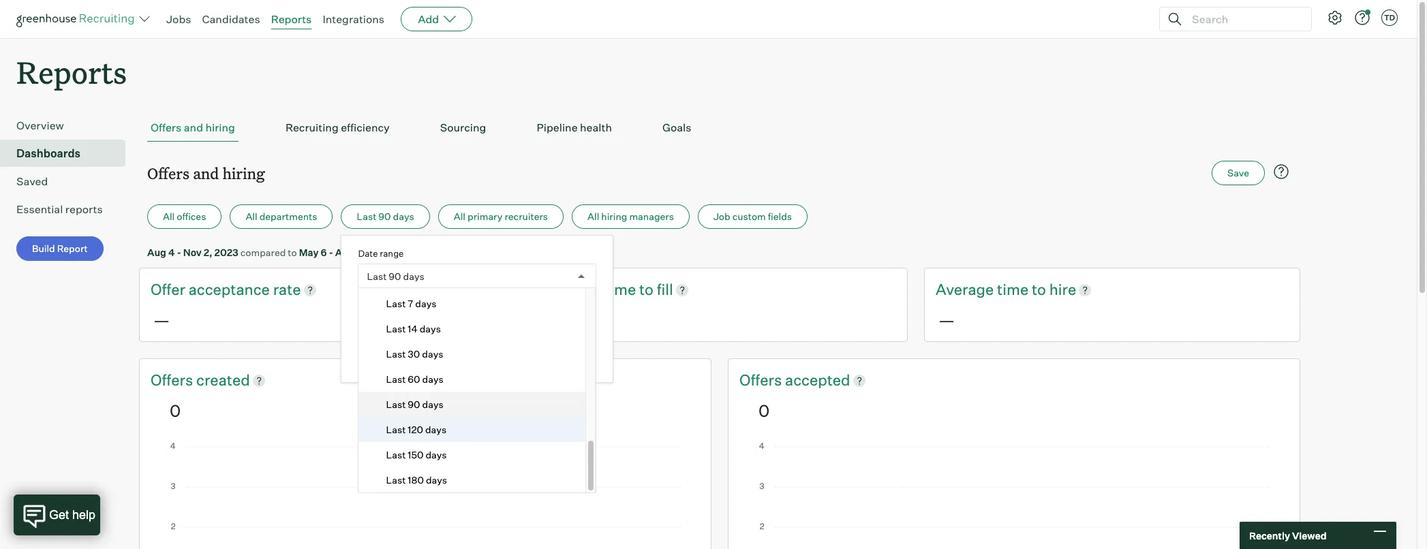 Task type: locate. For each thing, give the bounding box(es) containing it.
average time to
[[543, 280, 657, 299], [936, 280, 1050, 299]]

offers and hiring button
[[147, 114, 239, 142]]

td
[[1384, 13, 1396, 22]]

average link for fill
[[543, 280, 605, 301]]

all left managers
[[588, 211, 599, 222]]

all left offices at left
[[163, 211, 175, 222]]

0 vertical spatial reports
[[271, 12, 312, 26]]

1 xychart image from the left
[[170, 443, 681, 549]]

time link for hire
[[997, 280, 1032, 301]]

all offices
[[163, 211, 206, 222]]

0 horizontal spatial —
[[153, 310, 170, 331]]

- right 6
[[329, 247, 333, 258]]

Search text field
[[1189, 9, 1299, 29]]

start
[[358, 301, 379, 312]]

0 horizontal spatial -
[[177, 247, 181, 258]]

offers
[[151, 121, 182, 134], [147, 163, 190, 184], [151, 371, 196, 389], [740, 371, 785, 389]]

0 horizontal spatial 2023
[[214, 247, 238, 258]]

last 90 days inside "button"
[[357, 211, 414, 222]]

08/04/2023
[[366, 323, 424, 334]]

xychart image for accepted
[[759, 443, 1270, 549]]

date
[[358, 248, 378, 259]]

all offices button
[[147, 205, 222, 229]]

0 horizontal spatial average link
[[543, 280, 605, 301]]

health
[[580, 121, 612, 134]]

last down 08/04/2023
[[386, 348, 406, 360]]

180
[[408, 475, 424, 486]]

1 horizontal spatial average link
[[936, 280, 997, 301]]

1 horizontal spatial offers link
[[740, 370, 785, 391]]

last 90 days up date range
[[357, 211, 414, 222]]

may
[[299, 247, 319, 258]]

2 to link from the left
[[1032, 280, 1050, 301]]

—
[[153, 310, 170, 331], [939, 310, 955, 331]]

1 vertical spatial last 90 days
[[367, 270, 425, 282]]

1 horizontal spatial to link
[[1032, 280, 1050, 301]]

90 down range at top
[[389, 270, 401, 282]]

2 vertical spatial 90
[[408, 399, 420, 411]]

last down last 60 days
[[386, 399, 406, 411]]

all for all offices
[[163, 211, 175, 222]]

time left period
[[465, 353, 485, 365]]

1 horizontal spatial time link
[[997, 280, 1032, 301]]

reports link
[[271, 12, 312, 26]]

0 vertical spatial hiring
[[205, 121, 235, 134]]

1 0 from the left
[[170, 401, 181, 421]]

to
[[288, 247, 297, 258], [639, 280, 654, 299], [1032, 280, 1046, 299], [413, 353, 423, 365]]

offer acceptance
[[151, 280, 273, 299]]

all hiring managers
[[588, 211, 674, 222]]

30 right next
[[409, 273, 422, 284]]

last 30 days
[[386, 348, 443, 360]]

0
[[170, 401, 181, 421], [759, 401, 770, 421]]

1 all from the left
[[163, 211, 175, 222]]

1 vertical spatial 90
[[389, 270, 401, 282]]

0 horizontal spatial time
[[465, 353, 485, 365]]

0 vertical spatial last 90 days
[[357, 211, 414, 222]]

2 all from the left
[[246, 211, 257, 222]]

last
[[357, 211, 377, 222], [367, 270, 387, 282], [386, 298, 406, 310], [386, 323, 406, 335], [386, 348, 406, 360], [386, 374, 406, 385], [386, 399, 406, 411], [386, 424, 406, 436], [386, 449, 406, 461], [386, 475, 406, 486]]

offer link
[[151, 280, 189, 301]]

— for offer
[[153, 310, 170, 331]]

and inside offers and hiring button
[[184, 121, 203, 134]]

add
[[418, 12, 439, 26]]

2,
[[204, 247, 212, 258]]

all left departments
[[246, 211, 257, 222]]

average
[[543, 280, 601, 299], [936, 280, 994, 299]]

1 average from the left
[[543, 280, 601, 299]]

time link left hire link
[[997, 280, 1032, 301]]

90 down 60
[[408, 399, 420, 411]]

30 for last
[[408, 348, 420, 360]]

1 — from the left
[[153, 310, 170, 331]]

30
[[409, 273, 422, 284], [408, 348, 420, 360]]

2 2023 from the left
[[367, 247, 391, 258]]

essential reports link
[[16, 201, 120, 218]]

last 90 days down last 60 days
[[386, 399, 444, 411]]

0 horizontal spatial offers link
[[151, 370, 196, 391]]

reports down greenhouse recruiting image in the top left of the page
[[16, 52, 127, 92]]

1 horizontal spatial 0
[[759, 401, 770, 421]]

1 horizontal spatial average
[[936, 280, 994, 299]]

1 vertical spatial hiring
[[223, 163, 265, 184]]

0 vertical spatial and
[[184, 121, 203, 134]]

reports
[[65, 203, 103, 216]]

build report
[[32, 243, 88, 254]]

viewed
[[1292, 530, 1327, 542]]

0 vertical spatial offers and hiring
[[151, 121, 235, 134]]

and
[[184, 121, 203, 134], [193, 163, 219, 184]]

90 inside "button"
[[379, 211, 391, 222]]

30 up 60
[[408, 348, 420, 360]]

hiring
[[205, 121, 235, 134], [223, 163, 265, 184], [601, 211, 627, 222]]

rate
[[273, 280, 301, 299]]

xychart image
[[170, 443, 681, 549], [759, 443, 1270, 549]]

hiring inside button
[[601, 211, 627, 222]]

configure image
[[1327, 10, 1344, 26]]

0 horizontal spatial to link
[[639, 280, 657, 301]]

1 average link from the left
[[543, 280, 605, 301]]

0 horizontal spatial 0
[[170, 401, 181, 421]]

1 time link from the left
[[605, 280, 639, 301]]

save
[[1228, 167, 1250, 179]]

60
[[408, 374, 420, 385]]

last left 150
[[386, 449, 406, 461]]

time
[[605, 280, 636, 299], [997, 280, 1029, 299], [465, 353, 485, 365]]

time left the hire
[[997, 280, 1029, 299]]

0 horizontal spatial aug
[[147, 247, 166, 258]]

tab list
[[147, 114, 1293, 142]]

save button
[[1212, 161, 1265, 186]]

jobs
[[166, 12, 191, 26]]

all left primary
[[454, 211, 466, 222]]

to left fill
[[639, 280, 654, 299]]

last left 60
[[386, 374, 406, 385]]

job
[[714, 211, 731, 222]]

2 average time to from the left
[[936, 280, 1050, 299]]

offers inside button
[[151, 121, 182, 134]]

all departments
[[246, 211, 317, 222]]

aug
[[147, 247, 166, 258], [335, 247, 354, 258]]

2 average from the left
[[936, 280, 994, 299]]

saved link
[[16, 173, 120, 190]]

all for all primary recruiters
[[454, 211, 466, 222]]

to link for hire
[[1032, 280, 1050, 301]]

1 offers link from the left
[[151, 370, 196, 391]]

all inside all departments button
[[246, 211, 257, 222]]

build report button
[[16, 237, 103, 261]]

to link
[[639, 280, 657, 301], [1032, 280, 1050, 301]]

last 90 days
[[357, 211, 414, 222], [367, 270, 425, 282], [386, 399, 444, 411]]

time link
[[605, 280, 639, 301], [997, 280, 1032, 301]]

all hiring managers button
[[572, 205, 690, 229]]

start date
[[358, 301, 400, 312]]

2 time link from the left
[[997, 280, 1032, 301]]

2 vertical spatial hiring
[[601, 211, 627, 222]]

last up 3,
[[357, 211, 377, 222]]

2 offers link from the left
[[740, 370, 785, 391]]

-
[[177, 247, 181, 258], [329, 247, 333, 258]]

last down date range
[[367, 270, 387, 282]]

0 vertical spatial 90
[[379, 211, 391, 222]]

recently
[[1250, 530, 1290, 542]]

1 horizontal spatial average time to
[[936, 280, 1050, 299]]

all
[[163, 211, 175, 222], [246, 211, 257, 222], [454, 211, 466, 222], [588, 211, 599, 222]]

time for fill
[[605, 280, 636, 299]]

average time to for fill
[[543, 280, 657, 299]]

0 vertical spatial 30
[[409, 273, 422, 284]]

4 all from the left
[[588, 211, 599, 222]]

to link for fill
[[639, 280, 657, 301]]

0 horizontal spatial reports
[[16, 52, 127, 92]]

1 horizontal spatial 2023
[[367, 247, 391, 258]]

1 vertical spatial 30
[[408, 348, 420, 360]]

acceptance link
[[189, 280, 273, 301]]

2023 right 2, on the left top of the page
[[214, 247, 238, 258]]

time for hire
[[997, 280, 1029, 299]]

aug left 4
[[147, 247, 166, 258]]

aug left 3,
[[335, 247, 354, 258]]

— for average
[[939, 310, 955, 331]]

1 horizontal spatial xychart image
[[759, 443, 1270, 549]]

primary
[[468, 211, 503, 222]]

all inside all offices button
[[163, 211, 175, 222]]

1 average time to from the left
[[543, 280, 657, 299]]

2 horizontal spatial time
[[997, 280, 1029, 299]]

2 average link from the left
[[936, 280, 997, 301]]

0 horizontal spatial average time to
[[543, 280, 657, 299]]

goals button
[[659, 114, 695, 142]]

2023
[[214, 247, 238, 258], [367, 247, 391, 258]]

1 horizontal spatial aug
[[335, 247, 354, 258]]

1 horizontal spatial —
[[939, 310, 955, 331]]

time left fill
[[605, 280, 636, 299]]

job custom fields
[[714, 211, 792, 222]]

2 0 from the left
[[759, 401, 770, 421]]

90 up date range
[[379, 211, 391, 222]]

2 — from the left
[[939, 310, 955, 331]]

3 all from the left
[[454, 211, 466, 222]]

last left 14
[[386, 323, 406, 335]]

1 horizontal spatial time
[[605, 280, 636, 299]]

nov
[[183, 247, 202, 258]]

0 horizontal spatial xychart image
[[170, 443, 681, 549]]

reports
[[271, 12, 312, 26], [16, 52, 127, 92]]

recruiting efficiency
[[286, 121, 390, 134]]

recently viewed
[[1250, 530, 1327, 542]]

goals
[[663, 121, 692, 134]]

2023 right 3,
[[367, 247, 391, 258]]

all inside all primary recruiters button
[[454, 211, 466, 222]]

all inside the "all hiring managers" button
[[588, 211, 599, 222]]

2 xychart image from the left
[[759, 443, 1270, 549]]

next
[[386, 273, 407, 284]]

1 horizontal spatial -
[[329, 247, 333, 258]]

0 horizontal spatial average
[[543, 280, 601, 299]]

0 for accepted
[[759, 401, 770, 421]]

- right 4
[[177, 247, 181, 258]]

time link left fill link in the bottom of the page
[[605, 280, 639, 301]]

1 to link from the left
[[639, 280, 657, 301]]

essential
[[16, 203, 63, 216]]

offers and hiring inside button
[[151, 121, 235, 134]]

offices
[[177, 211, 206, 222]]

0 horizontal spatial time link
[[605, 280, 639, 301]]

reports right candidates 'link'
[[271, 12, 312, 26]]

last 90 days down range at top
[[367, 270, 425, 282]]



Task type: vqa. For each thing, say whether or not it's contained in the screenshot.
Add 10 Referrals
no



Task type: describe. For each thing, give the bounding box(es) containing it.
all for all departments
[[246, 211, 257, 222]]

last 14 days
[[386, 323, 441, 335]]

build
[[32, 243, 55, 254]]

30 for next
[[409, 273, 422, 284]]

1 2023 from the left
[[214, 247, 238, 258]]

last left 180
[[386, 475, 406, 486]]

to left the hire
[[1032, 280, 1046, 299]]

1 vertical spatial and
[[193, 163, 219, 184]]

all for all hiring managers
[[588, 211, 599, 222]]

4
[[168, 247, 175, 258]]

pipeline health
[[537, 121, 612, 134]]

add button
[[401, 7, 473, 31]]

accepted link
[[785, 370, 850, 391]]

last left 7
[[386, 298, 406, 310]]

hire
[[1050, 280, 1077, 299]]

6
[[321, 247, 327, 258]]

sourcing button
[[437, 114, 490, 142]]

integrations
[[323, 12, 385, 26]]

150
[[408, 449, 424, 461]]

average time to for hire
[[936, 280, 1050, 299]]

period
[[487, 353, 516, 365]]

greenhouse recruiting image
[[16, 11, 139, 27]]

custom
[[733, 211, 766, 222]]

tab list containing offers and hiring
[[147, 114, 1293, 142]]

last 150 days
[[386, 449, 447, 461]]

1 vertical spatial reports
[[16, 52, 127, 92]]

14
[[408, 323, 418, 335]]

integrations link
[[323, 12, 385, 26]]

compare to previous time period
[[370, 353, 516, 365]]

hiring inside button
[[205, 121, 235, 134]]

offer
[[151, 280, 185, 299]]

departments
[[259, 211, 317, 222]]

compare
[[370, 353, 411, 365]]

fill
[[657, 280, 673, 299]]

dashboards
[[16, 147, 81, 160]]

2 aug from the left
[[335, 247, 354, 258]]

next 30 days
[[386, 273, 445, 284]]

sourcing
[[440, 121, 486, 134]]

all primary recruiters button
[[438, 205, 564, 229]]

average for fill
[[543, 280, 601, 299]]

essential reports
[[16, 203, 103, 216]]

2 - from the left
[[329, 247, 333, 258]]

dashboards link
[[16, 145, 120, 162]]

average for hire
[[936, 280, 994, 299]]

accepted
[[785, 371, 850, 389]]

1 horizontal spatial reports
[[271, 12, 312, 26]]

0 for created
[[170, 401, 181, 421]]

2 vertical spatial last 90 days
[[386, 399, 444, 411]]

pipeline health button
[[533, 114, 616, 142]]

acceptance
[[189, 280, 270, 299]]

faq image
[[1273, 164, 1290, 180]]

last 180 days
[[386, 475, 447, 486]]

120
[[408, 424, 423, 436]]

all primary recruiters
[[454, 211, 548, 222]]

to left may
[[288, 247, 297, 258]]

jobs link
[[166, 12, 191, 26]]

td button
[[1379, 7, 1401, 29]]

candidates link
[[202, 12, 260, 26]]

offers link for accepted
[[740, 370, 785, 391]]

saved
[[16, 175, 48, 188]]

overview link
[[16, 117, 120, 134]]

to up last 60 days
[[413, 353, 423, 365]]

fill link
[[657, 280, 673, 301]]

offers link for created
[[151, 370, 196, 391]]

rate link
[[273, 280, 301, 301]]

last 7 days
[[386, 298, 437, 310]]

last 120 days
[[386, 424, 447, 436]]

td button
[[1382, 10, 1398, 26]]

range
[[380, 248, 404, 259]]

average link for hire
[[936, 280, 997, 301]]

xychart image for created
[[170, 443, 681, 549]]

created link
[[196, 370, 250, 391]]

aug 4 - nov 2, 2023 compared to may 6 - aug 3, 2023
[[147, 247, 391, 258]]

created
[[196, 371, 250, 389]]

recruiting efficiency button
[[282, 114, 393, 142]]

last 60 days
[[386, 374, 444, 385]]

recruiting
[[286, 121, 339, 134]]

last 90 days button
[[341, 205, 430, 229]]

1 - from the left
[[177, 247, 181, 258]]

7
[[408, 298, 413, 310]]

days inside "button"
[[393, 211, 414, 222]]

previous
[[425, 353, 463, 365]]

efficiency
[[341, 121, 390, 134]]

time link for fill
[[605, 280, 639, 301]]

Compare to previous time period checkbox
[[358, 354, 367, 363]]

last inside "button"
[[357, 211, 377, 222]]

recruiters
[[505, 211, 548, 222]]

all departments button
[[230, 205, 333, 229]]

candidates
[[202, 12, 260, 26]]

last left the 120
[[386, 424, 406, 436]]

overview
[[16, 119, 64, 132]]

1 vertical spatial offers and hiring
[[147, 163, 265, 184]]

hire link
[[1050, 280, 1077, 301]]

pipeline
[[537, 121, 578, 134]]

date
[[381, 301, 400, 312]]

date range
[[358, 248, 404, 259]]

1 aug from the left
[[147, 247, 166, 258]]

managers
[[629, 211, 674, 222]]



